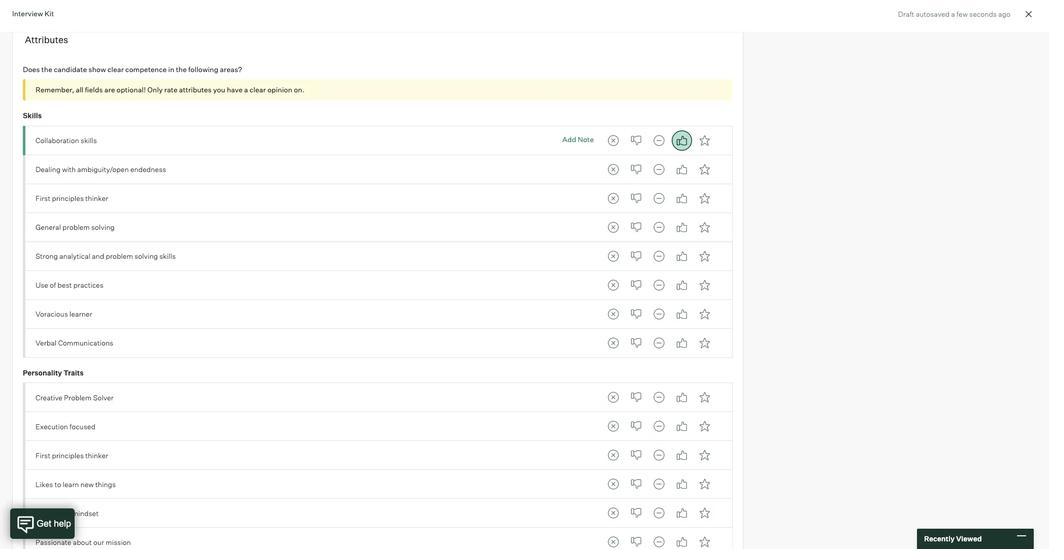 Task type: vqa. For each thing, say whether or not it's contained in the screenshot.
First principles thinker Yes image
yes



Task type: locate. For each thing, give the bounding box(es) containing it.
definitely not button for no image related to best
[[604, 275, 624, 296]]

2 tab list from the top
[[604, 160, 715, 180]]

clear
[[108, 65, 124, 74], [250, 86, 266, 94]]

0 horizontal spatial problem
[[63, 223, 90, 232]]

first principles thinker for focused
[[36, 452, 108, 460]]

6 yes image from the top
[[672, 475, 693, 495]]

1 mixed image from the top
[[649, 160, 670, 180]]

definitely not image for general problem solving
[[604, 217, 624, 238]]

definitely not image for voracious learner
[[604, 304, 624, 325]]

solving
[[91, 223, 115, 232], [135, 252, 158, 261]]

6 mixed button from the top
[[649, 275, 670, 296]]

mixed button for 13th yes button from the bottom of the page
[[649, 160, 670, 180]]

4 strong yes image from the top
[[695, 388, 715, 408]]

9 mixed button from the top
[[649, 388, 670, 408]]

no image
[[626, 131, 647, 151], [626, 188, 647, 209], [626, 217, 647, 238], [626, 333, 647, 354], [626, 417, 647, 437], [626, 446, 647, 466], [626, 475, 647, 495]]

yes button
[[672, 131, 693, 151], [672, 160, 693, 180], [672, 188, 693, 209], [672, 217, 693, 238], [672, 246, 693, 267], [672, 275, 693, 296], [672, 304, 693, 325], [672, 333, 693, 354], [672, 388, 693, 408], [672, 417, 693, 437], [672, 446, 693, 466], [672, 475, 693, 495], [672, 504, 693, 524], [672, 533, 693, 550]]

3 no image from the top
[[626, 275, 647, 296]]

11 tab list from the top
[[604, 446, 715, 466]]

5 definitely not image from the top
[[604, 388, 624, 408]]

definitely not image
[[604, 160, 624, 180], [604, 217, 624, 238], [604, 304, 624, 325], [604, 333, 624, 354], [604, 388, 624, 408], [604, 446, 624, 466], [604, 504, 624, 524], [604, 533, 624, 550]]

strong yes button for 13th tab list from the bottom
[[695, 160, 715, 180]]

fields
[[85, 86, 103, 94]]

ownership
[[36, 510, 71, 518]]

clear left opinion
[[250, 86, 266, 94]]

1 no image from the top
[[626, 160, 647, 180]]

1 vertical spatial skills
[[160, 252, 176, 261]]

2 mixed button from the top
[[649, 160, 670, 180]]

13 no button from the top
[[626, 504, 647, 524]]

3 definitely not image from the top
[[604, 246, 624, 267]]

definitely not button
[[604, 131, 624, 151], [604, 160, 624, 180], [604, 188, 624, 209], [604, 217, 624, 238], [604, 246, 624, 267], [604, 275, 624, 296], [604, 304, 624, 325], [604, 333, 624, 354], [604, 388, 624, 408], [604, 417, 624, 437], [604, 446, 624, 466], [604, 475, 624, 495], [604, 504, 624, 524], [604, 533, 624, 550]]

mixed button for 7th yes button from the bottom
[[649, 333, 670, 354]]

5 no button from the top
[[626, 246, 647, 267]]

strong yes button for fifth tab list from the top of the page
[[695, 246, 715, 267]]

strong yes image for best
[[695, 275, 715, 296]]

0 vertical spatial first
[[36, 194, 50, 203]]

10 tab list from the top
[[604, 417, 715, 437]]

7 no image from the top
[[626, 475, 647, 495]]

2 definitely not image from the top
[[604, 217, 624, 238]]

with
[[62, 165, 76, 174]]

creative problem solver
[[36, 394, 114, 402]]

mixed button for 3rd yes button from the top of the page
[[649, 188, 670, 209]]

no button for definitely not image associated with thinker
[[626, 188, 647, 209]]

mixed image
[[649, 131, 670, 151], [649, 217, 670, 238], [649, 275, 670, 296], [649, 304, 670, 325], [649, 333, 670, 354], [649, 417, 670, 437], [649, 446, 670, 466], [649, 504, 670, 524], [649, 533, 670, 550]]

principles
[[52, 194, 84, 203], [52, 452, 84, 460]]

problem right and
[[106, 252, 133, 261]]

1 mixed button from the top
[[649, 131, 670, 151]]

7 mixed button from the top
[[649, 304, 670, 325]]

strong yes button for eighth tab list from the bottom of the page
[[695, 304, 715, 325]]

the right in
[[176, 65, 187, 74]]

strong analytical and problem solving skills
[[36, 252, 176, 261]]

candidate
[[54, 65, 87, 74]]

likes to learn new things
[[36, 481, 116, 489]]

show
[[89, 65, 106, 74]]

13 definitely not button from the top
[[604, 504, 624, 524]]

optional!
[[117, 86, 146, 94]]

a
[[952, 10, 956, 18], [244, 86, 248, 94]]

definitely not button for no image corresponding to our
[[604, 533, 624, 550]]

1 strong yes button from the top
[[695, 131, 715, 151]]

2 principles from the top
[[52, 452, 84, 460]]

strong yes button for 2nd tab list from the bottom
[[695, 504, 715, 524]]

ago
[[999, 10, 1011, 18]]

skills
[[81, 136, 97, 145], [160, 252, 176, 261]]

1 vertical spatial first
[[36, 452, 50, 460]]

our
[[93, 539, 104, 547]]

2 strong yes button from the top
[[695, 160, 715, 180]]

a left few
[[952, 10, 956, 18]]

1 first principles thinker from the top
[[36, 194, 108, 203]]

7 no image from the top
[[626, 533, 647, 550]]

strong yes button for 6th tab list from the bottom of the page
[[695, 388, 715, 408]]

strong yes image
[[695, 160, 715, 180], [695, 246, 715, 267], [695, 333, 715, 354], [695, 388, 715, 408], [695, 417, 715, 437], [695, 446, 715, 466], [695, 504, 715, 524]]

communications
[[58, 339, 113, 348]]

5 strong yes button from the top
[[695, 246, 715, 267]]

first principles thinker up learn
[[36, 452, 108, 460]]

2 first principles thinker from the top
[[36, 452, 108, 460]]

first
[[36, 194, 50, 203], [36, 452, 50, 460]]

yes image
[[672, 188, 693, 209], [672, 246, 693, 267], [672, 275, 693, 296], [672, 333, 693, 354], [672, 388, 693, 408], [672, 446, 693, 466], [672, 504, 693, 524], [672, 533, 693, 550]]

7 strong yes button from the top
[[695, 304, 715, 325]]

creative
[[36, 394, 63, 402]]

8 mixed button from the top
[[649, 333, 670, 354]]

opinion
[[268, 86, 293, 94]]

add note
[[563, 135, 594, 144]]

10 strong yes button from the top
[[695, 417, 715, 437]]

mixed button for 14th yes button from the bottom of the page
[[649, 131, 670, 151]]

9 strong yes button from the top
[[695, 388, 715, 408]]

mixed image
[[649, 160, 670, 180], [649, 188, 670, 209], [649, 246, 670, 267], [649, 388, 670, 408], [649, 475, 670, 495]]

strong yes image for creative problem solver
[[695, 388, 715, 408]]

no button for definitely not image corresponding to learn
[[626, 475, 647, 495]]

10 no button from the top
[[626, 417, 647, 437]]

12 no button from the top
[[626, 475, 647, 495]]

seconds
[[970, 10, 998, 18]]

definitely not image for passionate about our mission
[[604, 533, 624, 550]]

strong yes button for 7th tab list from the bottom of the page
[[695, 333, 715, 354]]

solving up strong analytical and problem solving skills
[[91, 223, 115, 232]]

8 yes image from the top
[[672, 533, 693, 550]]

definitely not image for learn
[[604, 475, 624, 495]]

solver
[[93, 394, 114, 402]]

no button for passionate about our mission definitely not icon
[[626, 533, 647, 550]]

no button for best's definitely not image
[[626, 275, 647, 296]]

6 yes button from the top
[[672, 275, 693, 296]]

no button for 6th definitely not image from the bottom of the page
[[626, 131, 647, 151]]

1 first from the top
[[36, 194, 50, 203]]

6 no button from the top
[[626, 275, 647, 296]]

best
[[58, 281, 72, 290]]

no button
[[626, 131, 647, 151], [626, 160, 647, 180], [626, 188, 647, 209], [626, 217, 647, 238], [626, 246, 647, 267], [626, 275, 647, 296], [626, 304, 647, 325], [626, 333, 647, 354], [626, 388, 647, 408], [626, 417, 647, 437], [626, 446, 647, 466], [626, 475, 647, 495], [626, 504, 647, 524], [626, 533, 647, 550]]

mixed image for general problem solving
[[649, 217, 670, 238]]

mixed button
[[649, 131, 670, 151], [649, 160, 670, 180], [649, 188, 670, 209], [649, 217, 670, 238], [649, 246, 670, 267], [649, 275, 670, 296], [649, 304, 670, 325], [649, 333, 670, 354], [649, 388, 670, 408], [649, 417, 670, 437], [649, 446, 670, 466], [649, 475, 670, 495], [649, 504, 670, 524], [649, 533, 670, 550]]

mixed image for new
[[649, 475, 670, 495]]

1 vertical spatial first principles thinker
[[36, 452, 108, 460]]

strong yes button for 14th tab list from the bottom
[[695, 131, 715, 151]]

strong yes image for execution focused
[[695, 417, 715, 437]]

mission
[[106, 539, 131, 547]]

strong yes button for 10th tab list
[[695, 417, 715, 437]]

6 strong yes button from the top
[[695, 275, 715, 296]]

no image for definitely not image associated with thinker
[[626, 188, 647, 209]]

yes image for dealing with ambiguity/open endedness
[[672, 160, 693, 180]]

collaboration skills
[[36, 136, 97, 145]]

first for execution focused
[[36, 452, 50, 460]]

few
[[957, 10, 969, 18]]

clear right show
[[108, 65, 124, 74]]

first principles thinker for with
[[36, 194, 108, 203]]

focused
[[70, 423, 95, 431]]

no image for definitely not icon for verbal communications
[[626, 333, 647, 354]]

2 no image from the top
[[626, 246, 647, 267]]

thinker down dealing with ambiguity/open endedness
[[85, 194, 108, 203]]

8 tab list from the top
[[604, 333, 715, 354]]

tab list
[[604, 131, 715, 151], [604, 160, 715, 180], [604, 188, 715, 209], [604, 217, 715, 238], [604, 246, 715, 267], [604, 275, 715, 296], [604, 304, 715, 325], [604, 333, 715, 354], [604, 388, 715, 408], [604, 417, 715, 437], [604, 446, 715, 466], [604, 475, 715, 495], [604, 504, 715, 524], [604, 533, 715, 550]]

yes image for general problem solving
[[672, 217, 693, 238]]

7 no button from the top
[[626, 304, 647, 325]]

interview kit
[[12, 9, 54, 18]]

principles down execution focused
[[52, 452, 84, 460]]

8 no button from the top
[[626, 333, 647, 354]]

0 vertical spatial first principles thinker
[[36, 194, 108, 203]]

definitely not image for creative problem solver
[[604, 388, 624, 408]]

mixed image for first principles thinker
[[649, 446, 670, 466]]

1 vertical spatial principles
[[52, 452, 84, 460]]

6 definitely not image from the top
[[604, 446, 624, 466]]

strong yes button for 3rd tab list from the top of the page
[[695, 188, 715, 209]]

the
[[41, 65, 52, 74], [176, 65, 187, 74]]

add
[[563, 135, 577, 144]]

definitely not button for no icon related to definitely not icon related to first principles thinker
[[604, 446, 624, 466]]

strong yes image for dealing with ambiguity/open endedness
[[695, 160, 715, 180]]

5 mixed image from the top
[[649, 333, 670, 354]]

definitely not image for first principles thinker
[[604, 446, 624, 466]]

definitely not image for dealing with ambiguity/open endedness
[[604, 160, 624, 180]]

strong yes button for 12th tab list
[[695, 475, 715, 495]]

5 no image from the top
[[626, 417, 647, 437]]

mixed button for 5th yes button from the bottom of the page
[[649, 417, 670, 437]]

7 definitely not image from the top
[[604, 504, 624, 524]]

0 horizontal spatial skills
[[81, 136, 97, 145]]

5 tab list from the top
[[604, 246, 715, 267]]

of
[[50, 281, 56, 290]]

rate
[[164, 86, 178, 94]]

1 vertical spatial problem
[[106, 252, 133, 261]]

1 vertical spatial a
[[244, 86, 248, 94]]

definitely not button for no icon associated with 2nd definitely not image from the bottom of the page
[[604, 417, 624, 437]]

definitely not image
[[604, 131, 624, 151], [604, 188, 624, 209], [604, 246, 624, 267], [604, 275, 624, 296], [604, 417, 624, 437], [604, 475, 624, 495]]

2 no image from the top
[[626, 188, 647, 209]]

7 yes image from the top
[[672, 504, 693, 524]]

recently viewed
[[925, 535, 983, 544]]

strong yes image for our
[[695, 533, 715, 550]]

definitely not button for no image associated with ambiguity/open
[[604, 160, 624, 180]]

7 strong yes image from the top
[[695, 504, 715, 524]]

5 no image from the top
[[626, 388, 647, 408]]

first principles thinker down with
[[36, 194, 108, 203]]

mixed button for 11th yes button from the bottom
[[649, 217, 670, 238]]

problem
[[63, 223, 90, 232], [106, 252, 133, 261]]

11 mixed button from the top
[[649, 446, 670, 466]]

0 vertical spatial skills
[[81, 136, 97, 145]]

13 tab list from the top
[[604, 504, 715, 524]]

4 strong yes button from the top
[[695, 217, 715, 238]]

first up likes
[[36, 452, 50, 460]]

the right does
[[41, 65, 52, 74]]

1 horizontal spatial the
[[176, 65, 187, 74]]

yes image
[[672, 131, 693, 151], [672, 160, 693, 180], [672, 217, 693, 238], [672, 304, 693, 325], [672, 417, 693, 437], [672, 475, 693, 495]]

mixed image for voracious learner
[[649, 304, 670, 325]]

5 strong yes image from the top
[[695, 417, 715, 437]]

14 no button from the top
[[626, 533, 647, 550]]

voracious learner
[[36, 310, 92, 319]]

9 no button from the top
[[626, 388, 647, 408]]

and
[[92, 252, 104, 261]]

first principles thinker
[[36, 194, 108, 203], [36, 452, 108, 460]]

no image
[[626, 160, 647, 180], [626, 246, 647, 267], [626, 275, 647, 296], [626, 304, 647, 325], [626, 388, 647, 408], [626, 504, 647, 524], [626, 533, 647, 550]]

4 definitely not image from the top
[[604, 275, 624, 296]]

definitely not button for no icon corresponding to 6th definitely not image from the bottom of the page
[[604, 131, 624, 151]]

use
[[36, 281, 48, 290]]

3 mixed image from the top
[[649, 275, 670, 296]]

mixed button for tenth yes button from the bottom
[[649, 246, 670, 267]]

general problem solving
[[36, 223, 115, 232]]

following
[[188, 65, 219, 74]]

thinker
[[85, 194, 108, 203], [85, 452, 108, 460]]

2 mixed image from the top
[[649, 188, 670, 209]]

no button for 2nd definitely not image from the bottom of the page
[[626, 417, 647, 437]]

mindset
[[72, 510, 99, 518]]

thinker up things
[[85, 452, 108, 460]]

4 definitely not image from the top
[[604, 333, 624, 354]]

0 horizontal spatial solving
[[91, 223, 115, 232]]

1 vertical spatial solving
[[135, 252, 158, 261]]

6 no image from the top
[[626, 446, 647, 466]]

general
[[36, 223, 61, 232]]

1 principles from the top
[[52, 194, 84, 203]]

collaboration
[[36, 136, 79, 145]]

3 no button from the top
[[626, 188, 647, 209]]

personality
[[23, 369, 62, 378]]

strong yes button
[[695, 131, 715, 151], [695, 160, 715, 180], [695, 188, 715, 209], [695, 217, 715, 238], [695, 246, 715, 267], [695, 275, 715, 296], [695, 304, 715, 325], [695, 333, 715, 354], [695, 388, 715, 408], [695, 417, 715, 437], [695, 446, 715, 466], [695, 475, 715, 495], [695, 504, 715, 524], [695, 533, 715, 550]]

definitely not button for no icon for definitely not image corresponding to learn
[[604, 475, 624, 495]]

strong yes image for ownership mindset
[[695, 504, 715, 524]]

12 strong yes button from the top
[[695, 475, 715, 495]]

0 vertical spatial thinker
[[85, 194, 108, 203]]

0 vertical spatial principles
[[52, 194, 84, 203]]

things
[[95, 481, 116, 489]]

voracious
[[36, 310, 68, 319]]

4 yes image from the top
[[672, 304, 693, 325]]

problem right general
[[63, 223, 90, 232]]

0 vertical spatial a
[[952, 10, 956, 18]]

mixed button for fourth yes button from the bottom of the page
[[649, 446, 670, 466]]

1 strong yes image from the top
[[695, 160, 715, 180]]

1 no button from the top
[[626, 131, 647, 151]]

a right have
[[244, 86, 248, 94]]

3 yes image from the top
[[672, 217, 693, 238]]

5 definitely not button from the top
[[604, 246, 624, 267]]

execution
[[36, 423, 68, 431]]

0 vertical spatial solving
[[91, 223, 115, 232]]

3 strong yes button from the top
[[695, 188, 715, 209]]

mixed image for problem
[[649, 246, 670, 267]]

8 yes button from the top
[[672, 333, 693, 354]]

first down dealing
[[36, 194, 50, 203]]

0 vertical spatial problem
[[63, 223, 90, 232]]

principles down with
[[52, 194, 84, 203]]

2 strong yes image from the top
[[695, 188, 715, 209]]

0 horizontal spatial the
[[41, 65, 52, 74]]

5 strong yes image from the top
[[695, 304, 715, 325]]

strong yes image for solving
[[695, 217, 715, 238]]

kit
[[45, 9, 54, 18]]

strong yes image for first principles thinker
[[695, 446, 715, 466]]

strong
[[36, 252, 58, 261]]

strong yes image
[[695, 131, 715, 151], [695, 188, 715, 209], [695, 217, 715, 238], [695, 275, 715, 296], [695, 304, 715, 325], [695, 475, 715, 495], [695, 533, 715, 550]]

2 yes image from the top
[[672, 160, 693, 180]]

1 horizontal spatial clear
[[250, 86, 266, 94]]

11 no button from the top
[[626, 446, 647, 466]]

14 strong yes button from the top
[[695, 533, 715, 550]]

dealing
[[36, 165, 61, 174]]

6 definitely not button from the top
[[604, 275, 624, 296]]

6 no image from the top
[[626, 504, 647, 524]]

3 definitely not image from the top
[[604, 304, 624, 325]]

3 mixed image from the top
[[649, 246, 670, 267]]

use of best practices
[[36, 281, 104, 290]]

7 yes button from the top
[[672, 304, 693, 325]]

14 definitely not button from the top
[[604, 533, 624, 550]]

1 yes image from the top
[[672, 188, 693, 209]]

1 vertical spatial thinker
[[85, 452, 108, 460]]

mixed image for execution focused
[[649, 417, 670, 437]]

0 horizontal spatial clear
[[108, 65, 124, 74]]

2 strong yes image from the top
[[695, 246, 715, 267]]

definitely not button for general problem solving's definitely not icon's no icon
[[604, 217, 624, 238]]

definitely not image for thinker
[[604, 188, 624, 209]]

solving right and
[[135, 252, 158, 261]]

2 definitely not button from the top
[[604, 160, 624, 180]]



Task type: describe. For each thing, give the bounding box(es) containing it.
in
[[168, 65, 175, 74]]

1 yes button from the top
[[672, 131, 693, 151]]

attributes
[[25, 34, 68, 45]]

viewed
[[957, 535, 983, 544]]

ambiguity/open
[[77, 165, 129, 174]]

interview
[[12, 9, 43, 18]]

definitely not image for best
[[604, 275, 624, 296]]

no image for 2nd definitely not image from the bottom of the page
[[626, 417, 647, 437]]

mixed button for 1st yes button from the bottom
[[649, 533, 670, 550]]

1 yes image from the top
[[672, 131, 693, 151]]

remember, all fields are optional! only rate attributes you have a clear opinion on.
[[36, 86, 305, 94]]

no image for definitely not image corresponding to learn
[[626, 475, 647, 495]]

recently
[[925, 535, 955, 544]]

passionate about our mission
[[36, 539, 131, 547]]

passionate
[[36, 539, 71, 547]]

endedness
[[130, 165, 166, 174]]

12 tab list from the top
[[604, 475, 715, 495]]

note
[[578, 135, 594, 144]]

0 horizontal spatial a
[[244, 86, 248, 94]]

verbal
[[36, 339, 57, 348]]

to
[[55, 481, 61, 489]]

1 vertical spatial clear
[[250, 86, 266, 94]]

no image for ambiguity/open
[[626, 160, 647, 180]]

strong yes button for 4th tab list
[[695, 217, 715, 238]]

close image
[[1024, 8, 1036, 20]]

on.
[[294, 86, 305, 94]]

9 yes button from the top
[[672, 388, 693, 408]]

dealing with ambiguity/open endedness
[[36, 165, 166, 174]]

3 yes image from the top
[[672, 275, 693, 296]]

first for dealing with ambiguity/open endedness
[[36, 194, 50, 203]]

strong yes button for 14th tab list
[[695, 533, 715, 550]]

5 definitely not image from the top
[[604, 417, 624, 437]]

traits
[[64, 369, 84, 378]]

mixed button for 12th yes button from the top
[[649, 475, 670, 495]]

5 yes image from the top
[[672, 388, 693, 408]]

no button for definitely not icon for ownership mindset
[[626, 504, 647, 524]]

only
[[148, 86, 163, 94]]

practices
[[73, 281, 104, 290]]

11 yes button from the top
[[672, 446, 693, 466]]

no button for definitely not icon for verbal communications
[[626, 333, 647, 354]]

new
[[81, 481, 94, 489]]

5 yes button from the top
[[672, 246, 693, 267]]

problem
[[64, 394, 92, 402]]

mixed button for sixth yes button from the bottom
[[649, 388, 670, 408]]

9 tab list from the top
[[604, 388, 715, 408]]

add note link
[[563, 133, 594, 144]]

2 the from the left
[[176, 65, 187, 74]]

6 tab list from the top
[[604, 275, 715, 296]]

4 tab list from the top
[[604, 217, 715, 238]]

all
[[76, 86, 83, 94]]

2 yes image from the top
[[672, 246, 693, 267]]

definitely not image for ownership mindset
[[604, 504, 624, 524]]

mixed image for passionate about our mission
[[649, 533, 670, 550]]

1 definitely not image from the top
[[604, 131, 624, 151]]

principles for focused
[[52, 452, 84, 460]]

learn
[[63, 481, 79, 489]]

does
[[23, 65, 40, 74]]

1 horizontal spatial skills
[[160, 252, 176, 261]]

strong yes button for ninth tab list from the bottom
[[695, 275, 715, 296]]

no button for definitely not icon corresponding to voracious learner
[[626, 304, 647, 325]]

strong yes image for learn
[[695, 475, 715, 495]]

4 yes button from the top
[[672, 217, 693, 238]]

thinker for learn
[[85, 452, 108, 460]]

mixed image for endedness
[[649, 160, 670, 180]]

you
[[213, 86, 225, 94]]

1 mixed image from the top
[[649, 131, 670, 151]]

definitely not button for no icon for definitely not image associated with thinker
[[604, 188, 624, 209]]

13 yes button from the top
[[672, 504, 693, 524]]

1 horizontal spatial problem
[[106, 252, 133, 261]]

3 yes button from the top
[[672, 188, 693, 209]]

no image for general problem solving's definitely not icon
[[626, 217, 647, 238]]

about
[[73, 539, 92, 547]]

strong yes image for strong analytical and problem solving skills
[[695, 246, 715, 267]]

no image for best
[[626, 275, 647, 296]]

4 no image from the top
[[626, 304, 647, 325]]

analytical
[[59, 252, 90, 261]]

no button for and's definitely not image
[[626, 246, 647, 267]]

no image for solver
[[626, 388, 647, 408]]

have
[[227, 86, 243, 94]]

2 yes button from the top
[[672, 160, 693, 180]]

mixed image for use of best practices
[[649, 275, 670, 296]]

likes
[[36, 481, 53, 489]]

7 tab list from the top
[[604, 304, 715, 325]]

strong yes image for verbal communications
[[695, 333, 715, 354]]

definitely not image for and
[[604, 246, 624, 267]]

3 tab list from the top
[[604, 188, 715, 209]]

execution focused
[[36, 423, 95, 431]]

6 yes image from the top
[[672, 446, 693, 466]]

no button for definitely not icon associated with dealing with ambiguity/open endedness
[[626, 160, 647, 180]]

10 yes button from the top
[[672, 417, 693, 437]]

definitely not button for no image for and
[[604, 246, 624, 267]]

1 tab list from the top
[[604, 131, 715, 151]]

definitely not button for sixth no image from the top
[[604, 504, 624, 524]]

1 horizontal spatial a
[[952, 10, 956, 18]]

definitely not button for no icon corresponding to definitely not icon for verbal communications
[[604, 333, 624, 354]]

1 strong yes image from the top
[[695, 131, 715, 151]]

are
[[104, 86, 115, 94]]

14 yes button from the top
[[672, 533, 693, 550]]

definitely not image for verbal communications
[[604, 333, 624, 354]]

0 vertical spatial clear
[[108, 65, 124, 74]]

1 horizontal spatial solving
[[135, 252, 158, 261]]

4 mixed image from the top
[[649, 388, 670, 408]]

no button for general problem solving's definitely not icon
[[626, 217, 647, 238]]

14 tab list from the top
[[604, 533, 715, 550]]

draft
[[899, 10, 915, 18]]

personality traits
[[23, 369, 84, 378]]

yes image for voracious learner
[[672, 304, 693, 325]]

1 the from the left
[[41, 65, 52, 74]]

does the candidate show clear competence in the following areas?
[[23, 65, 242, 74]]

definitely not button for no image related to solver
[[604, 388, 624, 408]]

no image for 6th definitely not image from the bottom of the page
[[626, 131, 647, 151]]

verbal communications
[[36, 339, 113, 348]]

areas?
[[220, 65, 242, 74]]

12 yes button from the top
[[672, 475, 693, 495]]

yes image for execution focused
[[672, 417, 693, 437]]

mixed button for 9th yes button from the bottom of the page
[[649, 275, 670, 296]]

no image for and
[[626, 246, 647, 267]]

strong yes image for thinker
[[695, 188, 715, 209]]

definitely not button for 4th no image from the bottom of the page
[[604, 304, 624, 325]]

thinker for solving
[[85, 194, 108, 203]]

skills
[[23, 111, 42, 120]]

principles for with
[[52, 194, 84, 203]]

no button for definitely not icon associated with creative problem solver
[[626, 388, 647, 408]]

learner
[[70, 310, 92, 319]]

mixed image for ownership mindset
[[649, 504, 670, 524]]

remember,
[[36, 86, 74, 94]]

mixed button for 7th yes button
[[649, 304, 670, 325]]

mixed button for second yes button from the bottom of the page
[[649, 504, 670, 524]]

ownership mindset
[[36, 510, 99, 518]]

mixed image for verbal communications
[[649, 333, 670, 354]]

autosaved
[[917, 10, 950, 18]]

draft autosaved a few seconds ago
[[899, 10, 1011, 18]]

4 yes image from the top
[[672, 333, 693, 354]]

competence
[[125, 65, 167, 74]]

no button for definitely not icon related to first principles thinker
[[626, 446, 647, 466]]

attributes
[[179, 86, 212, 94]]

no image for our
[[626, 533, 647, 550]]

yes image for likes to learn new things
[[672, 475, 693, 495]]



